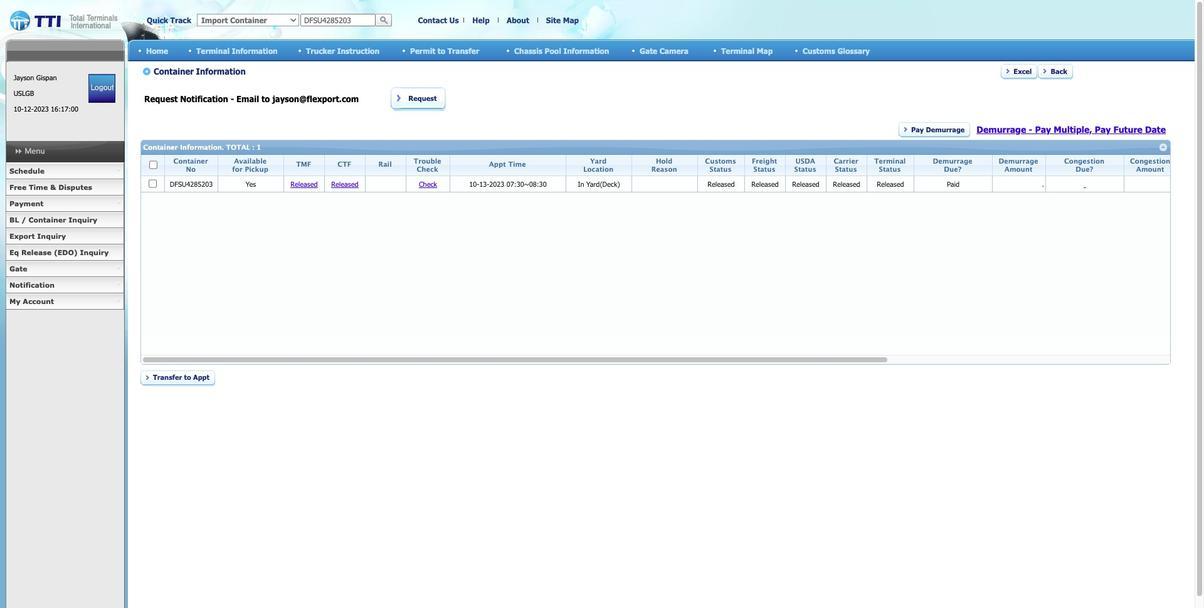 Task type: describe. For each thing, give the bounding box(es) containing it.
gate camera
[[640, 46, 689, 55]]

free
[[9, 183, 26, 191]]

jayson
[[14, 73, 34, 82]]

pool
[[545, 46, 561, 55]]

terminal for terminal map
[[721, 46, 755, 55]]

schedule
[[9, 167, 45, 175]]

track
[[170, 16, 191, 24]]

notification
[[9, 281, 55, 289]]

terminal information
[[196, 46, 278, 55]]

site
[[546, 16, 561, 24]]

disputes
[[58, 183, 92, 191]]

contact us link
[[418, 16, 459, 24]]

help
[[472, 16, 490, 24]]

12-
[[24, 105, 34, 113]]

trucker instruction
[[306, 46, 380, 55]]

gate link
[[6, 261, 124, 277]]

about
[[507, 16, 529, 24]]

transfer
[[448, 46, 479, 55]]

/
[[21, 216, 26, 224]]

contact
[[418, 16, 447, 24]]

&
[[50, 183, 56, 191]]

payment
[[9, 199, 44, 208]]

bl
[[9, 216, 19, 224]]

permit to transfer
[[410, 46, 479, 55]]

map for terminal map
[[757, 46, 773, 55]]

export inquiry
[[9, 232, 66, 240]]

inquiry for container
[[69, 216, 97, 224]]

gate for gate camera
[[640, 46, 657, 55]]

account
[[23, 297, 54, 305]]

map for site map
[[563, 16, 579, 24]]

site map link
[[546, 16, 579, 24]]

camera
[[660, 46, 689, 55]]

inquiry inside export inquiry link
[[37, 232, 66, 240]]

16:17:00
[[51, 105, 78, 113]]

(edo)
[[54, 248, 78, 257]]

contact us
[[418, 16, 459, 24]]

customs
[[803, 46, 835, 55]]

help link
[[472, 16, 490, 24]]

chassis pool information
[[514, 46, 609, 55]]

site map
[[546, 16, 579, 24]]

my account link
[[6, 294, 124, 310]]



Task type: vqa. For each thing, say whether or not it's contained in the screenshot.
Chassis
yes



Task type: locate. For each thing, give the bounding box(es) containing it.
inquiry inside the 'eq release (edo) inquiry' link
[[80, 248, 109, 257]]

gate left camera
[[640, 46, 657, 55]]

2 terminal from the left
[[721, 46, 755, 55]]

1 horizontal spatial information
[[563, 46, 609, 55]]

free time & disputes
[[9, 183, 92, 191]]

1 terminal from the left
[[196, 46, 230, 55]]

about link
[[507, 16, 529, 24]]

glossary
[[837, 46, 870, 55]]

inquiry down bl / container inquiry
[[37, 232, 66, 240]]

eq release (edo) inquiry
[[9, 248, 109, 257]]

eq
[[9, 248, 19, 257]]

my account
[[9, 297, 54, 305]]

export inquiry link
[[6, 228, 124, 245]]

free time & disputes link
[[6, 179, 124, 196]]

1 horizontal spatial gate
[[640, 46, 657, 55]]

1 vertical spatial map
[[757, 46, 773, 55]]

customs glossary
[[803, 46, 870, 55]]

1 horizontal spatial terminal
[[721, 46, 755, 55]]

2 vertical spatial inquiry
[[80, 248, 109, 257]]

0 horizontal spatial information
[[232, 46, 278, 55]]

1 information from the left
[[232, 46, 278, 55]]

bl / container inquiry
[[9, 216, 97, 224]]

0 horizontal spatial terminal
[[196, 46, 230, 55]]

terminal
[[196, 46, 230, 55], [721, 46, 755, 55]]

login image
[[89, 74, 116, 103]]

gate
[[640, 46, 657, 55], [9, 265, 27, 273]]

0 horizontal spatial map
[[563, 16, 579, 24]]

0 vertical spatial gate
[[640, 46, 657, 55]]

release
[[21, 248, 52, 257]]

schedule link
[[6, 163, 124, 179]]

gate for gate
[[9, 265, 27, 273]]

trucker
[[306, 46, 335, 55]]

time
[[29, 183, 48, 191]]

None text field
[[300, 14, 376, 26]]

us
[[449, 16, 459, 24]]

inquiry
[[69, 216, 97, 224], [37, 232, 66, 240], [80, 248, 109, 257]]

10-
[[14, 105, 24, 113]]

1 vertical spatial gate
[[9, 265, 27, 273]]

quick track
[[147, 16, 191, 24]]

container
[[29, 216, 66, 224]]

eq release (edo) inquiry link
[[6, 245, 124, 261]]

map
[[563, 16, 579, 24], [757, 46, 773, 55]]

0 vertical spatial map
[[563, 16, 579, 24]]

bl / container inquiry link
[[6, 212, 124, 228]]

map right 'site'
[[563, 16, 579, 24]]

chassis
[[514, 46, 542, 55]]

uslgb
[[14, 89, 34, 97]]

terminal for terminal information
[[196, 46, 230, 55]]

1 vertical spatial inquiry
[[37, 232, 66, 240]]

0 vertical spatial inquiry
[[69, 216, 97, 224]]

home
[[146, 46, 168, 55]]

10-12-2023 16:17:00
[[14, 105, 78, 113]]

1 horizontal spatial map
[[757, 46, 773, 55]]

permit
[[410, 46, 435, 55]]

instruction
[[337, 46, 380, 55]]

inquiry right (edo)
[[80, 248, 109, 257]]

0 horizontal spatial gate
[[9, 265, 27, 273]]

jayson gispan
[[14, 73, 57, 82]]

information
[[232, 46, 278, 55], [563, 46, 609, 55]]

export
[[9, 232, 35, 240]]

terminal map
[[721, 46, 773, 55]]

gate down eq
[[9, 265, 27, 273]]

map left customs
[[757, 46, 773, 55]]

2 information from the left
[[563, 46, 609, 55]]

2023
[[34, 105, 49, 113]]

inquiry for (edo)
[[80, 248, 109, 257]]

inquiry down payment link
[[69, 216, 97, 224]]

inquiry inside bl / container inquiry link
[[69, 216, 97, 224]]

gispan
[[36, 73, 57, 82]]

notification link
[[6, 277, 124, 294]]

quick
[[147, 16, 168, 24]]

my
[[9, 297, 20, 305]]

payment link
[[6, 196, 124, 212]]

to
[[438, 46, 445, 55]]



